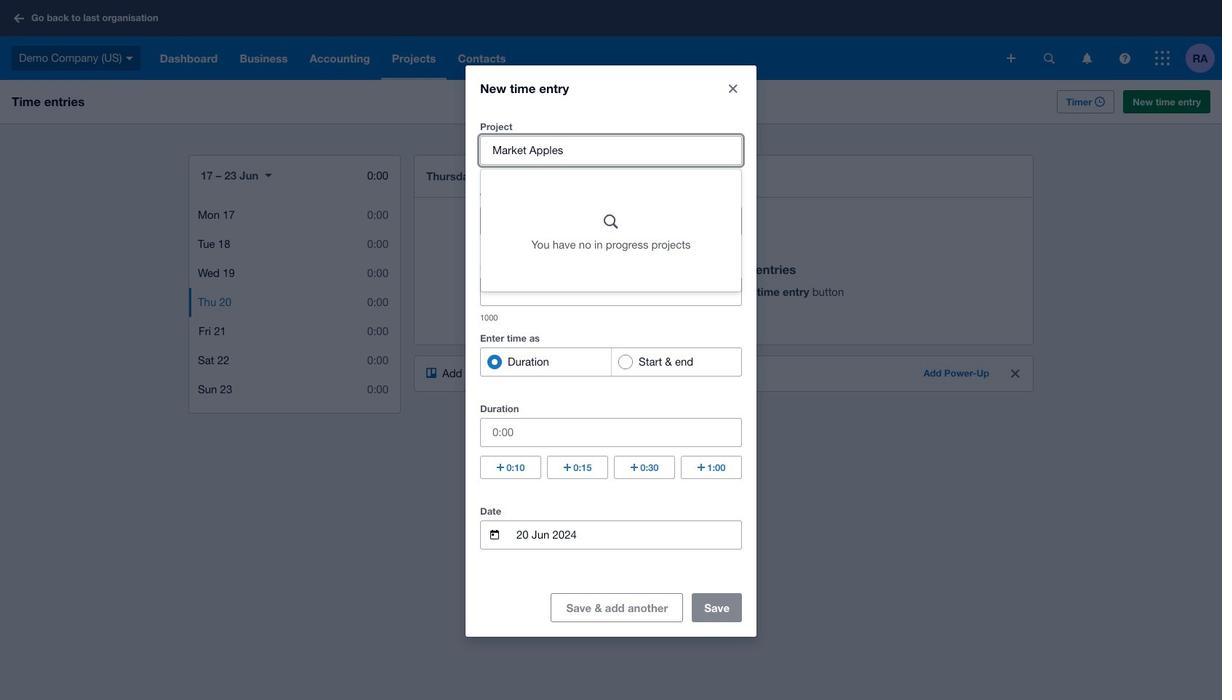 Task type: describe. For each thing, give the bounding box(es) containing it.
0:00 field
[[481, 419, 741, 446]]

1 vertical spatial group
[[480, 347, 742, 377]]

clear image
[[1011, 370, 1020, 378]]

Find or choose a project field
[[481, 136, 741, 164]]



Task type: vqa. For each thing, say whether or not it's contained in the screenshot.
Loading progress bar
yes



Task type: locate. For each thing, give the bounding box(es) containing it.
banner
[[0, 0, 1222, 80]]

Choose a date field
[[515, 521, 741, 549]]

0 horizontal spatial svg image
[[1007, 54, 1016, 63]]

loading progress bar
[[587, 557, 647, 659]]

group
[[481, 169, 741, 291], [480, 347, 742, 377]]

svg image
[[1082, 53, 1092, 64], [1007, 54, 1016, 63]]

1 horizontal spatial svg image
[[1082, 53, 1092, 64]]

0 vertical spatial group
[[481, 169, 741, 291]]

dialog
[[466, 65, 757, 659]]

svg image
[[14, 13, 24, 23], [1155, 51, 1170, 65], [1044, 53, 1055, 64], [1119, 53, 1130, 64], [126, 57, 133, 60]]

None text field
[[481, 278, 741, 305]]



